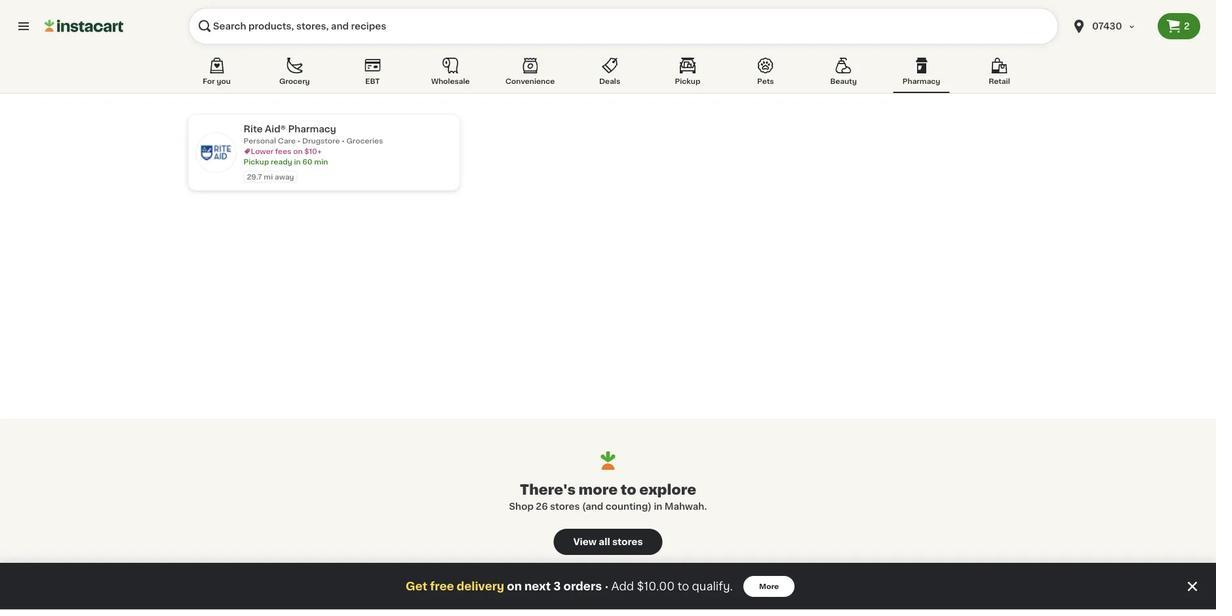 Task type: locate. For each thing, give the bounding box(es) containing it.
1 horizontal spatial in
[[654, 502, 662, 511]]

pharmacy inside button
[[903, 78, 940, 85]]

in
[[294, 158, 301, 166], [654, 502, 662, 511]]

• inside get free delivery on next 3 orders • add $10.00 to qualify.
[[605, 581, 609, 592]]

pharmacy
[[903, 78, 940, 85], [288, 125, 336, 134]]

0 horizontal spatial pickup
[[244, 158, 269, 166]]

0 vertical spatial pickup
[[675, 78, 700, 85]]

0 vertical spatial to
[[621, 483, 636, 497]]

None search field
[[189, 8, 1058, 45]]

1 horizontal spatial to
[[678, 581, 689, 592]]

1 horizontal spatial pickup
[[675, 78, 700, 85]]

rite
[[244, 125, 263, 134]]

1 vertical spatial in
[[654, 502, 662, 511]]

0 vertical spatial stores
[[550, 502, 580, 511]]

0 horizontal spatial stores
[[550, 502, 580, 511]]

lower
[[251, 148, 273, 155]]

mahwah.
[[665, 502, 707, 511]]

0 vertical spatial pharmacy
[[903, 78, 940, 85]]

in left 60
[[294, 158, 301, 166]]

lower fees on $10+
[[251, 148, 322, 155]]

stores inside there's more to explore shop 26 stores (and counting) in mahwah.
[[550, 502, 580, 511]]

0 horizontal spatial to
[[621, 483, 636, 497]]

pharmacy inside rite aid® pharmacy personal care • drugstore • groceries
[[288, 125, 336, 134]]

beauty button
[[815, 55, 872, 93]]

• for get
[[605, 581, 609, 592]]

to inside treatment tracker modal dialog
[[678, 581, 689, 592]]

stores right all
[[612, 538, 643, 547]]

0 horizontal spatial in
[[294, 158, 301, 166]]

1 horizontal spatial on
[[507, 581, 522, 592]]

fees
[[275, 148, 291, 155]]

•
[[297, 137, 300, 145], [342, 137, 345, 145], [605, 581, 609, 592]]

1 vertical spatial stores
[[612, 538, 643, 547]]

1 horizontal spatial pharmacy
[[903, 78, 940, 85]]

1 horizontal spatial stores
[[612, 538, 643, 547]]

pets
[[757, 78, 774, 85]]

1 vertical spatial on
[[507, 581, 522, 592]]

convenience
[[505, 78, 555, 85]]

to
[[621, 483, 636, 497], [678, 581, 689, 592]]

on
[[293, 148, 303, 155], [507, 581, 522, 592]]

there's
[[520, 483, 576, 497]]

pickup ready in 60 min
[[244, 158, 328, 166]]

0 vertical spatial on
[[293, 148, 303, 155]]

• left add
[[605, 581, 609, 592]]

to inside there's more to explore shop 26 stores (and counting) in mahwah.
[[621, 483, 636, 497]]

1 vertical spatial pickup
[[244, 158, 269, 166]]

in inside there's more to explore shop 26 stores (and counting) in mahwah.
[[654, 502, 662, 511]]

0 horizontal spatial pharmacy
[[288, 125, 336, 134]]

1 vertical spatial to
[[678, 581, 689, 592]]

you
[[217, 78, 231, 85]]

• for rite
[[342, 137, 345, 145]]

1 horizontal spatial •
[[342, 137, 345, 145]]

pickup
[[675, 78, 700, 85], [244, 158, 269, 166]]

• right "care"
[[297, 137, 300, 145]]

groceries
[[346, 137, 383, 145]]

26
[[536, 502, 548, 511]]

pickup for pickup ready in 60 min
[[244, 158, 269, 166]]

view all stores button
[[554, 529, 662, 555]]

counting)
[[606, 502, 652, 511]]

pets button
[[737, 55, 794, 93]]

• left groceries
[[342, 137, 345, 145]]

07430 button
[[1063, 8, 1158, 45], [1071, 8, 1150, 45]]

29.7
[[247, 173, 262, 180]]

to up counting)
[[621, 483, 636, 497]]

in down explore
[[654, 502, 662, 511]]

retail
[[989, 78, 1010, 85]]

60
[[302, 158, 312, 166]]

29.7 mi away
[[247, 173, 294, 180]]

1 07430 button from the left
[[1063, 8, 1158, 45]]

$10+
[[304, 148, 322, 155]]

1 vertical spatial pharmacy
[[288, 125, 336, 134]]

pickup inside button
[[675, 78, 700, 85]]

on up 60
[[293, 148, 303, 155]]

to right $10.00
[[678, 581, 689, 592]]

(and
[[582, 502, 603, 511]]

0 vertical spatial in
[[294, 158, 301, 166]]

grocery
[[279, 78, 310, 85]]

2 horizontal spatial •
[[605, 581, 609, 592]]

stores right 26
[[550, 502, 580, 511]]

min
[[314, 158, 328, 166]]

rite aid® pharmacy personal care • drugstore • groceries
[[244, 125, 383, 145]]

stores
[[550, 502, 580, 511], [612, 538, 643, 547]]

on left next
[[507, 581, 522, 592]]

deals
[[599, 78, 620, 85]]



Task type: describe. For each thing, give the bounding box(es) containing it.
ebt
[[365, 78, 380, 85]]

for you
[[203, 78, 231, 85]]

care
[[278, 137, 296, 145]]

treatment tracker modal dialog
[[0, 563, 1216, 610]]

personal
[[244, 137, 276, 145]]

all
[[599, 538, 610, 547]]

$10.00
[[637, 581, 675, 592]]

view all stores link
[[554, 529, 662, 555]]

shop
[[509, 502, 534, 511]]

free
[[430, 581, 454, 592]]

more
[[579, 483, 618, 497]]

next
[[524, 581, 551, 592]]

get free delivery on next 3 orders • add $10.00 to qualify.
[[406, 581, 733, 592]]

Search field
[[189, 8, 1058, 45]]

convenience button
[[500, 55, 560, 93]]

wholesale button
[[422, 55, 479, 93]]

for
[[203, 78, 215, 85]]

ready
[[271, 158, 292, 166]]

pharmacy button
[[893, 55, 950, 93]]

beauty
[[830, 78, 857, 85]]

0 horizontal spatial on
[[293, 148, 303, 155]]

deals button
[[582, 55, 638, 93]]

retail button
[[971, 55, 1028, 93]]

aid®
[[265, 125, 286, 134]]

2 button
[[1158, 13, 1200, 39]]

instacart image
[[45, 18, 123, 34]]

more button
[[743, 576, 795, 597]]

drugstore
[[302, 137, 340, 145]]

explore
[[639, 483, 696, 497]]

there's more to explore shop 26 stores (and counting) in mahwah.
[[509, 483, 707, 511]]

0 horizontal spatial •
[[297, 137, 300, 145]]

add
[[611, 581, 634, 592]]

qualify.
[[692, 581, 733, 592]]

07430
[[1092, 22, 1122, 31]]

wholesale
[[431, 78, 470, 85]]

grocery button
[[266, 55, 323, 93]]

shop categories tab list
[[188, 55, 1028, 93]]

stores inside button
[[612, 538, 643, 547]]

more
[[759, 583, 779, 590]]

for you button
[[188, 55, 245, 93]]

get
[[406, 581, 427, 592]]

rite aid® pharmacy image
[[196, 133, 236, 172]]

2 07430 button from the left
[[1071, 8, 1150, 45]]

pickup for pickup
[[675, 78, 700, 85]]

pickup button
[[660, 55, 716, 93]]

orders
[[563, 581, 602, 592]]

view all stores
[[573, 538, 643, 547]]

on inside treatment tracker modal dialog
[[507, 581, 522, 592]]

delivery
[[457, 581, 504, 592]]

away
[[275, 173, 294, 180]]

2
[[1184, 22, 1190, 31]]

3
[[553, 581, 561, 592]]

ebt button
[[344, 55, 401, 93]]

mi
[[264, 173, 273, 180]]

view
[[573, 538, 597, 547]]



Task type: vqa. For each thing, say whether or not it's contained in the screenshot.
Pharmacy
yes



